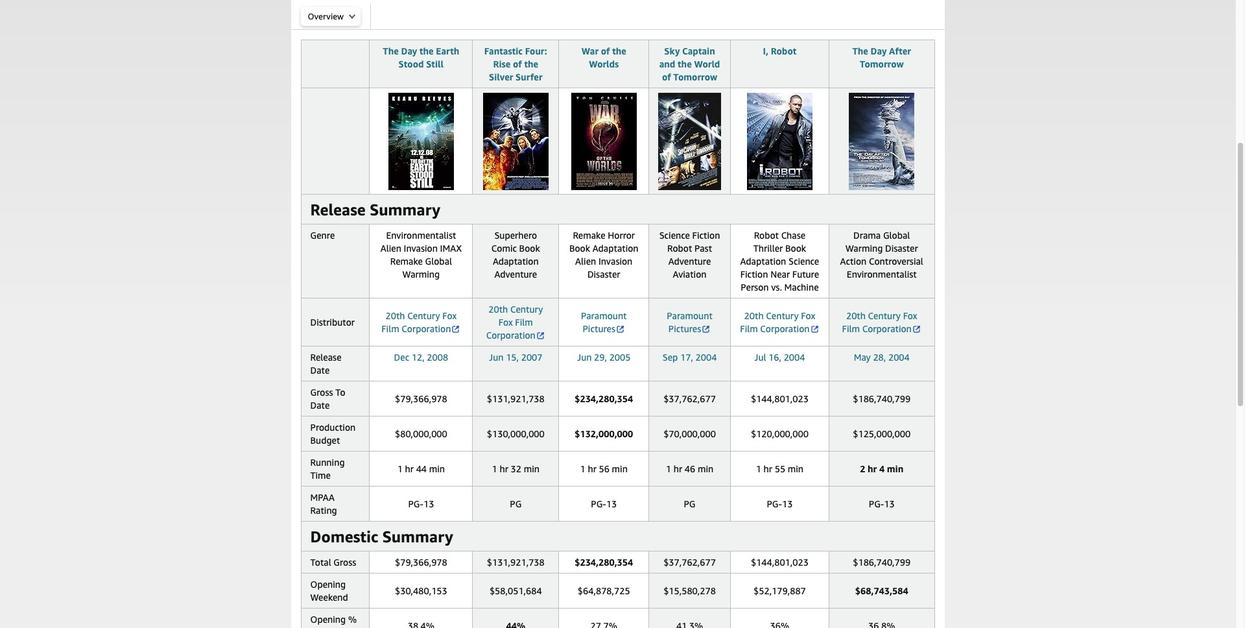 Task type: describe. For each thing, give the bounding box(es) containing it.
hr for 4
[[868, 463, 877, 474]]

book for superhero
[[519, 243, 540, 254]]

1 hr 46 min
[[666, 463, 714, 474]]

20th century fox film corporation link up the jun 15, 2007
[[486, 304, 546, 341]]

genre
[[310, 230, 335, 241]]

the day the earth stood still link
[[379, 45, 463, 71]]

1 paramount from the left
[[581, 310, 627, 321]]

four:
[[525, 45, 547, 56]]

sky captain and the world of tomorrow
[[660, 45, 720, 82]]

book inside robot              chase thriller              book adaptation              science fiction              near future person vs. machine
[[786, 243, 807, 254]]

$79,366,978 for to
[[395, 393, 448, 404]]

20th century fox film corporation for 20th century fox film corporation 'link' on top of may 28, 2004
[[843, 310, 918, 334]]

adaptation for comic
[[493, 256, 539, 267]]

$70,000,000
[[664, 428, 716, 439]]

1 hr 56 min
[[580, 463, 628, 474]]

jun 15, 2007 link
[[489, 352, 543, 363]]

mpaa rating
[[310, 492, 337, 516]]

2 13 from the left
[[606, 498, 617, 509]]

3 13 from the left
[[782, 498, 793, 509]]

$131,921,738 for gross
[[487, 557, 545, 568]]

56
[[599, 463, 610, 474]]

superhero
[[495, 230, 537, 241]]

44
[[416, 463, 427, 474]]

$186,740,799 for gross
[[853, 557, 911, 568]]

century up the 'may 28, 2004' link
[[868, 310, 901, 321]]

hr for 46
[[674, 463, 683, 474]]

person
[[741, 282, 769, 293]]

20th century fox film corporation link up the jul 16, 2004 link on the right of the page
[[740, 310, 820, 334]]

20th century fox film corporation link up "dec 12, 2008" link
[[382, 310, 461, 334]]

day for the
[[401, 45, 417, 56]]

jul 16, 2004
[[755, 352, 805, 363]]

science fiction robot              past adventure aviation
[[660, 230, 720, 280]]

20th down person
[[745, 310, 764, 321]]

2008
[[427, 352, 448, 363]]

fantastic
[[485, 45, 523, 56]]

fiction inside science fiction robot              past adventure aviation
[[693, 230, 720, 241]]

sky captain and the world of tomorrow link
[[659, 45, 721, 84]]

century up 2007
[[511, 304, 543, 315]]

thriller
[[754, 243, 783, 254]]

15,
[[506, 352, 519, 363]]

jun 15, 2007
[[489, 352, 543, 363]]

16,
[[769, 352, 782, 363]]

domestic
[[310, 527, 378, 546]]

century up dec 12, 2008
[[408, 310, 440, 321]]

date inside release date
[[310, 365, 330, 376]]

past
[[695, 243, 712, 254]]

the for the day after tomorrow
[[853, 45, 869, 56]]

$132,000,000
[[575, 428, 633, 439]]

stood
[[399, 58, 424, 69]]

corporation up may 28, 2004
[[863, 323, 912, 334]]

46
[[685, 463, 696, 474]]

vs.
[[772, 282, 782, 293]]

fox up 15,
[[499, 317, 513, 328]]

aviation
[[673, 269, 707, 280]]

horror
[[608, 230, 635, 241]]

world
[[694, 58, 720, 69]]

min for 1 hr 44 min
[[429, 463, 445, 474]]

environmentalist inside environmentalist alien invasion              imax remake              global warming
[[386, 230, 456, 241]]

environmentalist alien invasion              imax remake              global warming
[[381, 230, 462, 280]]

remake              horror book adaptation alien invasion disaster
[[570, 230, 639, 280]]

robot inside science fiction robot              past adventure aviation
[[668, 243, 692, 254]]

rise
[[493, 58, 511, 69]]

warming inside environmentalist alien invasion              imax remake              global warming
[[403, 269, 440, 280]]

war
[[582, 45, 599, 56]]

controversial
[[869, 256, 924, 267]]

1 13 from the left
[[424, 498, 434, 509]]

$131,921,738 for to
[[487, 393, 545, 404]]

adventure for book
[[495, 269, 537, 280]]

1 hr 44 min
[[397, 463, 445, 474]]

robot inside robot              chase thriller              book adaptation              science fiction              near future person vs. machine
[[754, 230, 779, 241]]

war of the worlds
[[582, 45, 627, 69]]

dec
[[394, 352, 409, 363]]

adaptation for horror
[[593, 243, 639, 254]]

29,
[[594, 352, 607, 363]]

2 paramount pictures link from the left
[[667, 310, 713, 334]]

worlds
[[589, 58, 619, 69]]

near
[[771, 269, 790, 280]]

captain
[[683, 45, 715, 56]]

tomorrow inside the day after tomorrow
[[860, 58, 904, 69]]

total gross
[[310, 557, 356, 568]]

distributor
[[310, 317, 355, 328]]

$15,580,278
[[664, 585, 716, 596]]

$30,480,153
[[395, 585, 448, 596]]

jul 16, 2004 link
[[755, 352, 805, 363]]

the day after tomorrow
[[853, 45, 912, 69]]

20th up 15,
[[489, 304, 508, 315]]

film up jul
[[740, 323, 758, 334]]

disaster inside drama              global warming              disaster action              controversial environmentalist
[[886, 243, 919, 254]]

jun for jun 15, 2007
[[489, 352, 504, 363]]

book for remake
[[570, 243, 590, 254]]

corporation up the jul 16, 2004 link on the right of the page
[[761, 323, 810, 334]]

the for the day the earth stood still
[[383, 45, 399, 56]]

dropdown image
[[349, 14, 356, 19]]

disaster inside remake              horror book adaptation alien invasion disaster
[[588, 269, 621, 280]]

fox up the 2008
[[443, 310, 457, 321]]

1 hr 55 min
[[756, 463, 804, 474]]

hr for 44
[[405, 463, 414, 474]]

rating
[[310, 505, 337, 516]]

paramount pictures for first paramount pictures link from left
[[581, 310, 627, 334]]

summary for domestic summary
[[383, 527, 453, 546]]

remake inside remake              horror book adaptation alien invasion disaster
[[573, 230, 606, 241]]

alien inside remake              horror book adaptation alien invasion disaster
[[576, 256, 596, 267]]

film up dec
[[382, 323, 399, 334]]

war of the worlds link
[[569, 45, 640, 71]]

1 pg- from the left
[[408, 498, 424, 509]]

$234,280,354 for to
[[575, 393, 633, 404]]

hr for 56
[[588, 463, 597, 474]]

hr for 55
[[764, 463, 773, 474]]

corporation up "dec 12, 2008" link
[[402, 323, 451, 334]]

may
[[854, 352, 871, 363]]

date inside gross to date
[[310, 400, 330, 411]]

science inside robot              chase thriller              book adaptation              science fiction              near future person vs. machine
[[789, 256, 820, 267]]

running time
[[310, 457, 345, 481]]

weekend
[[310, 592, 348, 603]]

1 horizontal spatial gross
[[334, 557, 356, 568]]

may 28, 2004
[[854, 352, 910, 363]]

silver
[[489, 71, 513, 82]]

century down vs.
[[766, 310, 799, 321]]

mpaa
[[310, 492, 335, 503]]

corporation up 15,
[[486, 330, 536, 341]]

20th up may
[[847, 310, 866, 321]]

$186,740,799 for to
[[853, 393, 911, 404]]

fox down machine
[[801, 310, 816, 321]]

the day the earth stood still
[[383, 45, 460, 69]]

2004 for sep 17, 2004
[[696, 352, 717, 363]]

the day after tomorrow link
[[839, 45, 926, 71]]

hr for 32
[[500, 463, 509, 474]]

release for release date
[[310, 352, 342, 363]]

invasion inside remake              horror book adaptation alien invasion disaster
[[599, 256, 633, 267]]

opening weekend
[[310, 579, 348, 603]]

jun for jun 29, 2005
[[577, 352, 592, 363]]

sep 17, 2004 link
[[663, 352, 717, 363]]

$125,000,000
[[853, 428, 911, 439]]

may 28, 2004 link
[[854, 352, 910, 363]]

jun 29, 2005 link
[[577, 352, 631, 363]]

sep 17, 2004
[[663, 352, 717, 363]]

$79,366,978 for gross
[[395, 557, 448, 568]]



Task type: vqa. For each thing, say whether or not it's contained in the screenshot.
4th min
yes



Task type: locate. For each thing, give the bounding box(es) containing it.
i, robot link
[[740, 45, 820, 58]]

0 vertical spatial $131,921,738
[[487, 393, 545, 404]]

comic
[[492, 243, 517, 254]]

0 horizontal spatial science
[[660, 230, 690, 241]]

disaster up 'controversial'
[[886, 243, 919, 254]]

min right 46
[[698, 463, 714, 474]]

$234,280,354 for gross
[[575, 557, 633, 568]]

2 hr from the left
[[500, 463, 509, 474]]

hr
[[405, 463, 414, 474], [500, 463, 509, 474], [588, 463, 597, 474], [674, 463, 683, 474], [764, 463, 773, 474], [868, 463, 877, 474]]

1 for 1 hr 46 min
[[666, 463, 672, 474]]

to
[[336, 387, 346, 398]]

2005
[[610, 352, 631, 363]]

opening inside the 'opening weekend'
[[310, 579, 346, 590]]

1 paramount pictures from the left
[[581, 310, 627, 334]]

4 hr from the left
[[674, 463, 683, 474]]

paramount pictures link up jun 29, 2005
[[581, 310, 627, 334]]

pictures for first paramount pictures link from left
[[583, 323, 616, 334]]

2 paramount pictures from the left
[[667, 310, 713, 334]]

2
[[860, 463, 866, 474]]

total inside opening % of total
[[321, 627, 342, 628]]

1 opening from the top
[[310, 579, 346, 590]]

overview
[[308, 11, 344, 21]]

hr left 4
[[868, 463, 877, 474]]

0 vertical spatial disaster
[[886, 243, 919, 254]]

opening inside opening % of total
[[310, 614, 346, 625]]

min for 2 hr 4 min
[[887, 463, 904, 474]]

1 vertical spatial alien
[[576, 256, 596, 267]]

sep
[[663, 352, 678, 363]]

the inside sky captain and the world of tomorrow
[[678, 58, 692, 69]]

surfer
[[516, 71, 543, 82]]

total up the 'opening weekend'
[[310, 557, 331, 568]]

2 $37,762,677 from the top
[[664, 557, 716, 568]]

1 the from the left
[[383, 45, 399, 56]]

2 $144,801,023 from the top
[[751, 557, 809, 568]]

0 horizontal spatial paramount pictures link
[[581, 310, 627, 334]]

release date
[[310, 352, 342, 376]]

0 vertical spatial environmentalist
[[386, 230, 456, 241]]

2 pg-13 from the left
[[591, 498, 617, 509]]

tomorrow inside sky captain and the world of tomorrow
[[674, 71, 718, 82]]

$144,801,023 for to
[[751, 393, 809, 404]]

2 $131,921,738 from the top
[[487, 557, 545, 568]]

0 vertical spatial $79,366,978
[[395, 393, 448, 404]]

min for 1 hr 55 min
[[788, 463, 804, 474]]

environmentalist down 'controversial'
[[847, 269, 917, 280]]

0 horizontal spatial disaster
[[588, 269, 621, 280]]

0 horizontal spatial invasion
[[404, 243, 438, 254]]

the up surfer
[[524, 58, 539, 69]]

$79,366,978 up $80,000,000
[[395, 393, 448, 404]]

hr left 56
[[588, 463, 597, 474]]

1 vertical spatial remake
[[390, 256, 423, 267]]

1 horizontal spatial global
[[884, 230, 910, 241]]

invasion inside environmentalist alien invasion              imax remake              global warming
[[404, 243, 438, 254]]

2004 for may 28, 2004
[[889, 352, 910, 363]]

0 vertical spatial science
[[660, 230, 690, 241]]

book
[[519, 243, 540, 254], [570, 243, 590, 254], [786, 243, 807, 254]]

alien inside environmentalist alien invasion              imax remake              global warming
[[381, 243, 402, 254]]

$186,740,799 up "$125,000,000"
[[853, 393, 911, 404]]

1 horizontal spatial paramount
[[667, 310, 713, 321]]

2 $234,280,354 from the top
[[575, 557, 633, 568]]

production budget
[[310, 422, 356, 446]]

1 vertical spatial $131,921,738
[[487, 557, 545, 568]]

global inside drama              global warming              disaster action              controversial environmentalist
[[884, 230, 910, 241]]

adventure inside science fiction robot              past adventure aviation
[[669, 256, 711, 267]]

0 horizontal spatial fiction
[[693, 230, 720, 241]]

of right rise
[[513, 58, 522, 69]]

pg- down 1 hr 55 min
[[767, 498, 782, 509]]

0 horizontal spatial environmentalist
[[386, 230, 456, 241]]

of down and
[[662, 71, 671, 82]]

the inside the day after tomorrow
[[853, 45, 869, 56]]

the inside the day the earth stood still
[[383, 45, 399, 56]]

0 horizontal spatial pictures
[[583, 323, 616, 334]]

1 vertical spatial global
[[425, 256, 452, 267]]

jul
[[755, 352, 767, 363]]

0 horizontal spatial pg
[[510, 498, 522, 509]]

2 vertical spatial robot
[[668, 243, 692, 254]]

robot left past
[[668, 243, 692, 254]]

0 horizontal spatial gross
[[310, 387, 333, 398]]

20th
[[489, 304, 508, 315], [386, 310, 405, 321], [745, 310, 764, 321], [847, 310, 866, 321]]

science up future
[[789, 256, 820, 267]]

4 13 from the left
[[884, 498, 895, 509]]

tomorrow
[[860, 58, 904, 69], [674, 71, 718, 82]]

production
[[310, 422, 356, 433]]

$80,000,000
[[395, 428, 448, 439]]

2 day from the left
[[871, 45, 887, 56]]

20th century fox film corporation up the jun 15, 2007
[[486, 304, 543, 341]]

20th century fox film corporation for 20th century fox film corporation 'link' above "dec 12, 2008" link
[[382, 310, 457, 334]]

2 horizontal spatial 2004
[[889, 352, 910, 363]]

adaptation down comic
[[493, 256, 539, 267]]

environmentalist inside drama              global warming              disaster action              controversial environmentalist
[[847, 269, 917, 280]]

2 pg- from the left
[[591, 498, 607, 509]]

paramount pictures for first paramount pictures link from the right
[[667, 310, 713, 334]]

adaptation
[[593, 243, 639, 254], [493, 256, 539, 267], [741, 256, 787, 267]]

adventure for robot
[[669, 256, 711, 267]]

1 date from the top
[[310, 365, 330, 376]]

20th century fox film corporation up 28,
[[843, 310, 918, 334]]

3 min from the left
[[612, 463, 628, 474]]

summary up environmentalist alien invasion              imax remake              global warming
[[370, 200, 441, 219]]

robot right i,
[[771, 45, 797, 56]]

and
[[660, 58, 676, 69]]

0 vertical spatial $234,280,354
[[575, 393, 633, 404]]

after
[[890, 45, 912, 56]]

gross inside gross to date
[[310, 387, 333, 398]]

1 vertical spatial $234,280,354
[[575, 557, 633, 568]]

0 vertical spatial date
[[310, 365, 330, 376]]

0 vertical spatial $144,801,023
[[751, 393, 809, 404]]

0 horizontal spatial day
[[401, 45, 417, 56]]

summary for release summary
[[370, 200, 441, 219]]

of inside opening % of total
[[310, 627, 319, 628]]

1 $186,740,799 from the top
[[853, 393, 911, 404]]

20th century fox film corporation
[[486, 304, 543, 341], [382, 310, 457, 334], [740, 310, 816, 334], [843, 310, 918, 334]]

$37,762,677 for to
[[664, 393, 716, 404]]

min for 1 hr 56 min
[[612, 463, 628, 474]]

$37,762,677 for gross
[[664, 557, 716, 568]]

13 down 44
[[424, 498, 434, 509]]

paramount
[[581, 310, 627, 321], [667, 310, 713, 321]]

13 down 55
[[782, 498, 793, 509]]

science up aviation
[[660, 230, 690, 241]]

2 1 from the left
[[492, 463, 498, 474]]

0 vertical spatial warming
[[846, 243, 883, 254]]

2 jun from the left
[[577, 352, 592, 363]]

2 the from the left
[[853, 45, 869, 56]]

robot
[[771, 45, 797, 56], [754, 230, 779, 241], [668, 243, 692, 254]]

1 horizontal spatial the
[[853, 45, 869, 56]]

55
[[775, 463, 786, 474]]

%
[[348, 614, 357, 625]]

$58,051,684
[[490, 585, 542, 596]]

1 for 1 hr 32 min
[[492, 463, 498, 474]]

adventure up aviation
[[669, 256, 711, 267]]

4 1 from the left
[[666, 463, 672, 474]]

0 horizontal spatial warming
[[403, 269, 440, 280]]

0 horizontal spatial paramount
[[581, 310, 627, 321]]

0 vertical spatial release
[[310, 200, 366, 219]]

32
[[511, 463, 522, 474]]

1 $79,366,978 from the top
[[395, 393, 448, 404]]

2004 for jul 16, 2004
[[784, 352, 805, 363]]

adaptation down horror in the top of the page
[[593, 243, 639, 254]]

pg- down 1 hr 56 min
[[591, 498, 607, 509]]

1 horizontal spatial environmentalist
[[847, 269, 917, 280]]

$37,762,677
[[664, 393, 716, 404], [664, 557, 716, 568]]

1 pictures from the left
[[583, 323, 616, 334]]

book down superhero
[[519, 243, 540, 254]]

of inside sky captain and the world of tomorrow
[[662, 71, 671, 82]]

1 horizontal spatial jun
[[577, 352, 592, 363]]

1 horizontal spatial warming
[[846, 243, 883, 254]]

4 min from the left
[[698, 463, 714, 474]]

0 horizontal spatial remake
[[390, 256, 423, 267]]

opening for opening % of total
[[310, 614, 346, 625]]

1 vertical spatial fiction
[[741, 269, 768, 280]]

0 vertical spatial $186,740,799
[[853, 393, 911, 404]]

release
[[310, 200, 366, 219], [310, 352, 342, 363]]

remake inside environmentalist alien invasion              imax remake              global warming
[[390, 256, 423, 267]]

paramount pictures link
[[581, 310, 627, 334], [667, 310, 713, 334]]

1 for 1 hr 55 min
[[756, 463, 762, 474]]

2 horizontal spatial book
[[786, 243, 807, 254]]

0 horizontal spatial global
[[425, 256, 452, 267]]

1 release from the top
[[310, 200, 366, 219]]

future
[[793, 269, 820, 280]]

hr left 55
[[764, 463, 773, 474]]

1 vertical spatial adventure
[[495, 269, 537, 280]]

paramount down aviation
[[667, 310, 713, 321]]

0 vertical spatial remake
[[573, 230, 606, 241]]

1 horizontal spatial tomorrow
[[860, 58, 904, 69]]

tomorrow down world
[[674, 71, 718, 82]]

gross down domestic
[[334, 557, 356, 568]]

jun left 29,
[[577, 352, 592, 363]]

the up still
[[420, 45, 434, 56]]

6 hr from the left
[[868, 463, 877, 474]]

the up the stood
[[383, 45, 399, 56]]

global inside environmentalist alien invasion              imax remake              global warming
[[425, 256, 452, 267]]

1 vertical spatial robot
[[754, 230, 779, 241]]

5 min from the left
[[788, 463, 804, 474]]

2004 right 16,
[[784, 352, 805, 363]]

1 horizontal spatial invasion
[[599, 256, 633, 267]]

min right 44
[[429, 463, 445, 474]]

hr left 44
[[405, 463, 414, 474]]

$130,000,000
[[487, 428, 545, 439]]

13 down 4
[[884, 498, 895, 509]]

film up 2007
[[515, 317, 533, 328]]

the inside war of the worlds
[[613, 45, 627, 56]]

1 pg from the left
[[510, 498, 522, 509]]

opening % of total
[[310, 614, 357, 628]]

pg-
[[408, 498, 424, 509], [591, 498, 607, 509], [767, 498, 782, 509], [869, 498, 885, 509]]

adaptation inside superhero comic book adaptation adventure
[[493, 256, 539, 267]]

disaster down horror in the top of the page
[[588, 269, 621, 280]]

5 1 from the left
[[756, 463, 762, 474]]

1 vertical spatial $186,740,799
[[853, 557, 911, 568]]

1 horizontal spatial book
[[570, 243, 590, 254]]

1 vertical spatial tomorrow
[[674, 71, 718, 82]]

1 1 from the left
[[397, 463, 403, 474]]

date up production
[[310, 400, 330, 411]]

the
[[420, 45, 434, 56], [613, 45, 627, 56], [524, 58, 539, 69], [678, 58, 692, 69]]

$64,878,725
[[578, 585, 630, 596]]

2 horizontal spatial adaptation
[[741, 256, 787, 267]]

0 vertical spatial global
[[884, 230, 910, 241]]

0 vertical spatial tomorrow
[[860, 58, 904, 69]]

1 vertical spatial summary
[[383, 527, 453, 546]]

1 horizontal spatial paramount pictures link
[[667, 310, 713, 334]]

0 horizontal spatial adaptation
[[493, 256, 539, 267]]

0 horizontal spatial adventure
[[495, 269, 537, 280]]

budget
[[310, 435, 340, 446]]

min right 56
[[612, 463, 628, 474]]

book down chase
[[786, 243, 807, 254]]

13 down 56
[[606, 498, 617, 509]]

0 horizontal spatial 2004
[[696, 352, 717, 363]]

0 horizontal spatial tomorrow
[[674, 71, 718, 82]]

20th century fox film corporation up the 12,
[[382, 310, 457, 334]]

2 min from the left
[[524, 463, 540, 474]]

science inside science fiction robot              past adventure aviation
[[660, 230, 690, 241]]

jun 29, 2005
[[577, 352, 631, 363]]

machine
[[785, 282, 819, 293]]

release for release summary
[[310, 200, 366, 219]]

2 2004 from the left
[[784, 352, 805, 363]]

1 vertical spatial $79,366,978
[[395, 557, 448, 568]]

hr left 32
[[500, 463, 509, 474]]

0 vertical spatial gross
[[310, 387, 333, 398]]

1 vertical spatial $144,801,023
[[751, 557, 809, 568]]

0 vertical spatial total
[[310, 557, 331, 568]]

environmentalist
[[386, 230, 456, 241], [847, 269, 917, 280]]

1 jun from the left
[[489, 352, 504, 363]]

chase
[[782, 230, 806, 241]]

1 left 32
[[492, 463, 498, 474]]

13
[[424, 498, 434, 509], [606, 498, 617, 509], [782, 498, 793, 509], [884, 498, 895, 509]]

2 pictures from the left
[[669, 323, 702, 334]]

$144,801,023 up $52,179,887
[[751, 557, 809, 568]]

1 vertical spatial release
[[310, 352, 342, 363]]

total
[[310, 557, 331, 568], [321, 627, 342, 628]]

0 horizontal spatial jun
[[489, 352, 504, 363]]

opening for opening weekend
[[310, 579, 346, 590]]

1 hr 32 min
[[492, 463, 540, 474]]

fantastic four: rise of the silver surfer link
[[482, 45, 550, 84]]

1 vertical spatial $37,762,677
[[664, 557, 716, 568]]

paramount pictures link up sep 17, 2004
[[667, 310, 713, 334]]

pg
[[510, 498, 522, 509], [684, 498, 696, 509]]

adaptation inside robot              chase thriller              book adaptation              science fiction              near future person vs. machine
[[741, 256, 787, 267]]

gross left to
[[310, 387, 333, 398]]

0 horizontal spatial paramount pictures
[[581, 310, 627, 334]]

the inside the day the earth stood still
[[420, 45, 434, 56]]

opening
[[310, 579, 346, 590], [310, 614, 346, 625]]

$144,801,023
[[751, 393, 809, 404], [751, 557, 809, 568]]

$144,801,023 up $120,000,000 on the right bottom of the page
[[751, 393, 809, 404]]

1 vertical spatial science
[[789, 256, 820, 267]]

remake left horror in the top of the page
[[573, 230, 606, 241]]

$37,762,677 up $15,580,278 at right bottom
[[664, 557, 716, 568]]

$144,801,023 for gross
[[751, 557, 809, 568]]

min right 55
[[788, 463, 804, 474]]

hr left 46
[[674, 463, 683, 474]]

2 hr 4 min
[[860, 463, 904, 474]]

adventure inside superhero comic book adaptation adventure
[[495, 269, 537, 280]]

2 $79,366,978 from the top
[[395, 557, 448, 568]]

0 vertical spatial invasion
[[404, 243, 438, 254]]

3 pg-13 from the left
[[767, 498, 793, 509]]

28,
[[874, 352, 886, 363]]

2 pg from the left
[[684, 498, 696, 509]]

fiction inside robot              chase thriller              book adaptation              science fiction              near future person vs. machine
[[741, 269, 768, 280]]

1 vertical spatial environmentalist
[[847, 269, 917, 280]]

0 vertical spatial fiction
[[693, 230, 720, 241]]

2 release from the top
[[310, 352, 342, 363]]

0 horizontal spatial alien
[[381, 243, 402, 254]]

remake down the release summary
[[390, 256, 423, 267]]

pg down 1 hr 46 min
[[684, 498, 696, 509]]

2 date from the top
[[310, 400, 330, 411]]

the right and
[[678, 58, 692, 69]]

1 hr from the left
[[405, 463, 414, 474]]

1 2004 from the left
[[696, 352, 717, 363]]

3 book from the left
[[786, 243, 807, 254]]

$79,366,978 up $30,480,153
[[395, 557, 448, 568]]

2 paramount from the left
[[667, 310, 713, 321]]

1 vertical spatial warming
[[403, 269, 440, 280]]

1 vertical spatial invasion
[[599, 256, 633, 267]]

$52,179,887
[[754, 585, 806, 596]]

3 1 from the left
[[580, 463, 586, 474]]

adventure
[[669, 256, 711, 267], [495, 269, 537, 280]]

20th century fox film corporation link up may 28, 2004
[[843, 310, 922, 334]]

1 horizontal spatial paramount pictures
[[667, 310, 713, 334]]

1 book from the left
[[519, 243, 540, 254]]

0 vertical spatial alien
[[381, 243, 402, 254]]

day inside the day the earth stood still
[[401, 45, 417, 56]]

1 vertical spatial total
[[321, 627, 342, 628]]

i, robot
[[763, 45, 797, 56]]

1 horizontal spatial adaptation
[[593, 243, 639, 254]]

1 min from the left
[[429, 463, 445, 474]]

min for 1 hr 46 min
[[698, 463, 714, 474]]

min for 1 hr 32 min
[[524, 463, 540, 474]]

drama
[[854, 230, 881, 241]]

opening up the weekend
[[310, 579, 346, 590]]

adaptation down the thriller
[[741, 256, 787, 267]]

1 $144,801,023 from the top
[[751, 393, 809, 404]]

invasion left imax
[[404, 243, 438, 254]]

5 hr from the left
[[764, 463, 773, 474]]

0 horizontal spatial book
[[519, 243, 540, 254]]

adventure down comic
[[495, 269, 537, 280]]

$120,000,000
[[751, 428, 809, 439]]

2004
[[696, 352, 717, 363], [784, 352, 805, 363], [889, 352, 910, 363]]

invasion
[[404, 243, 438, 254], [599, 256, 633, 267]]

fiction
[[693, 230, 720, 241], [741, 269, 768, 280]]

warming inside drama              global warming              disaster action              controversial environmentalist
[[846, 243, 883, 254]]

imax
[[440, 243, 462, 254]]

pictures
[[583, 323, 616, 334], [669, 323, 702, 334]]

global down imax
[[425, 256, 452, 267]]

the up worlds
[[613, 45, 627, 56]]

1 horizontal spatial science
[[789, 256, 820, 267]]

6 min from the left
[[887, 463, 904, 474]]

of inside fantastic four: rise of the silver surfer
[[513, 58, 522, 69]]

0 vertical spatial $37,762,677
[[664, 393, 716, 404]]

1 for 1 hr 44 min
[[397, 463, 403, 474]]

2 $186,740,799 from the top
[[853, 557, 911, 568]]

$37,762,677 up $70,000,000
[[664, 393, 716, 404]]

pg-13 down 1 hr 55 min
[[767, 498, 793, 509]]

earth
[[436, 45, 460, 56]]

20th up dec
[[386, 310, 405, 321]]

1 paramount pictures link from the left
[[581, 310, 627, 334]]

running
[[310, 457, 345, 468]]

book inside remake              horror book adaptation alien invasion disaster
[[570, 243, 590, 254]]

$186,740,799 up $68,743,584
[[853, 557, 911, 568]]

2 book from the left
[[570, 243, 590, 254]]

1 $234,280,354 from the top
[[575, 393, 633, 404]]

1 horizontal spatial fiction
[[741, 269, 768, 280]]

0 horizontal spatial the
[[383, 45, 399, 56]]

day up the stood
[[401, 45, 417, 56]]

sky
[[665, 45, 680, 56]]

1 pg-13 from the left
[[408, 498, 434, 509]]

i,
[[763, 45, 769, 56]]

pictures up 29,
[[583, 323, 616, 334]]

0 vertical spatial adventure
[[669, 256, 711, 267]]

1 horizontal spatial day
[[871, 45, 887, 56]]

time
[[310, 470, 331, 481]]

day for after
[[871, 45, 887, 56]]

fox
[[443, 310, 457, 321], [801, 310, 816, 321], [904, 310, 918, 321], [499, 317, 513, 328]]

3 pg- from the left
[[767, 498, 782, 509]]

1 $131,921,738 from the top
[[487, 393, 545, 404]]

$234,280,354 up $132,000,000
[[575, 393, 633, 404]]

1 vertical spatial disaster
[[588, 269, 621, 280]]

2004 right 17, at the bottom right of page
[[696, 352, 717, 363]]

2 opening from the top
[[310, 614, 346, 625]]

tomorrow down after
[[860, 58, 904, 69]]

0 vertical spatial summary
[[370, 200, 441, 219]]

1 vertical spatial date
[[310, 400, 330, 411]]

3 2004 from the left
[[889, 352, 910, 363]]

0 vertical spatial opening
[[310, 579, 346, 590]]

1 horizontal spatial adventure
[[669, 256, 711, 267]]

pg-13 down 1 hr 44 min
[[408, 498, 434, 509]]

pictures for first paramount pictures link from the right
[[669, 323, 702, 334]]

1 horizontal spatial 2004
[[784, 352, 805, 363]]

1 for 1 hr 56 min
[[580, 463, 586, 474]]

1 horizontal spatial alien
[[576, 256, 596, 267]]

day inside the day after tomorrow
[[871, 45, 887, 56]]

20th century fox film corporation for 20th century fox film corporation 'link' above the jul 16, 2004 link on the right of the page
[[740, 310, 816, 334]]

warming
[[846, 243, 883, 254], [403, 269, 440, 280]]

1 $37,762,677 from the top
[[664, 393, 716, 404]]

1 left 44
[[397, 463, 403, 474]]

release summary
[[310, 200, 441, 219]]

min
[[429, 463, 445, 474], [524, 463, 540, 474], [612, 463, 628, 474], [698, 463, 714, 474], [788, 463, 804, 474], [887, 463, 904, 474]]

global up 'controversial'
[[884, 230, 910, 241]]

1 horizontal spatial disaster
[[886, 243, 919, 254]]

day left after
[[871, 45, 887, 56]]

4 pg-13 from the left
[[869, 498, 895, 509]]

alien
[[381, 243, 402, 254], [576, 256, 596, 267]]

1 horizontal spatial remake
[[573, 230, 606, 241]]

paramount pictures up jun 29, 2005
[[581, 310, 627, 334]]

dec 12, 2008
[[394, 352, 448, 363]]

fox up may 28, 2004
[[904, 310, 918, 321]]

1 day from the left
[[401, 45, 417, 56]]

pg- down 2 hr 4 min
[[869, 498, 885, 509]]

1 horizontal spatial pg
[[684, 498, 696, 509]]

environmentalist up imax
[[386, 230, 456, 241]]

min right 32
[[524, 463, 540, 474]]

book inside superhero comic book adaptation adventure
[[519, 243, 540, 254]]

20th century fox film corporation for 20th century fox film corporation 'link' over the jun 15, 2007
[[486, 304, 543, 341]]

adaptation inside remake              horror book adaptation alien invasion disaster
[[593, 243, 639, 254]]

0 vertical spatial robot
[[771, 45, 797, 56]]

3 hr from the left
[[588, 463, 597, 474]]

the left after
[[853, 45, 869, 56]]

1 vertical spatial gross
[[334, 557, 356, 568]]

the inside fantastic four: rise of the silver surfer
[[524, 58, 539, 69]]

of inside war of the worlds
[[601, 45, 610, 56]]

17,
[[681, 352, 693, 363]]

disaster
[[886, 243, 919, 254], [588, 269, 621, 280]]

1 vertical spatial opening
[[310, 614, 346, 625]]

4
[[880, 463, 885, 474]]

superhero comic book adaptation adventure
[[492, 230, 540, 280]]

$234,280,354 up $64,878,725
[[575, 557, 633, 568]]

film up may
[[843, 323, 860, 334]]

1 horizontal spatial pictures
[[669, 323, 702, 334]]

4 pg- from the left
[[869, 498, 885, 509]]

$68,743,584
[[856, 585, 909, 596]]



